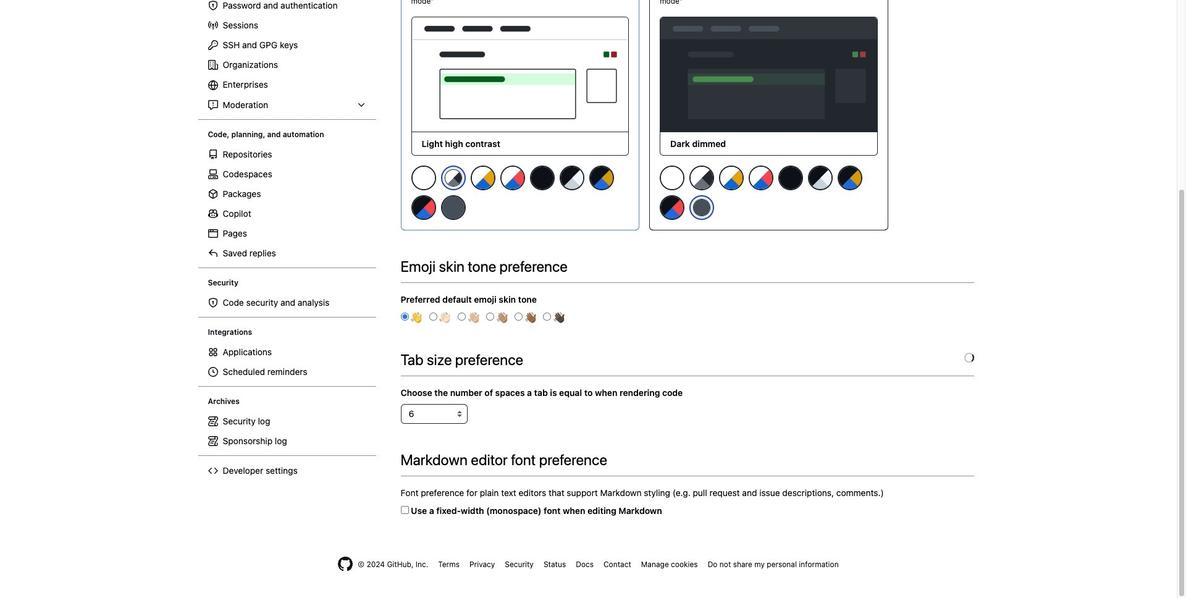 Task type: locate. For each thing, give the bounding box(es) containing it.
dark protanopia & deuteranopia image right dark default image
[[589, 165, 614, 190]]

1 light default image from the left
[[411, 165, 436, 190]]

dark high contrast image
[[560, 165, 584, 190], [809, 165, 833, 190]]

option group
[[401, 311, 974, 324]]

None radio
[[401, 312, 409, 320], [543, 312, 551, 320], [401, 312, 409, 320], [543, 312, 551, 320]]

apps image
[[208, 347, 218, 357]]

light high contrast image left light protanopia & deuteranopia icon
[[690, 165, 715, 190]]

1 horizontal spatial dark protanopia & deuteranopia image
[[838, 165, 863, 190]]

0 vertical spatial shield lock image
[[208, 1, 218, 10]]

globe image
[[208, 80, 218, 90]]

1 horizontal spatial light default image
[[660, 165, 685, 190]]

0 horizontal spatial dark high contrast image
[[560, 165, 584, 190]]

organization image
[[208, 60, 218, 70]]

dark high contrast image right dark default image
[[560, 165, 584, 190]]

shield lock image down reply image
[[208, 298, 218, 308]]

1 horizontal spatial dark high contrast image
[[809, 165, 833, 190]]

shield lock image
[[208, 1, 218, 10], [208, 298, 218, 308]]

key image
[[208, 40, 218, 50]]

codespaces image
[[208, 169, 218, 179]]

1 list from the top
[[203, 0, 371, 115]]

1 horizontal spatial light high contrast image
[[690, 165, 715, 190]]

1 shield lock image from the top
[[208, 1, 218, 10]]

None checkbox
[[401, 506, 409, 514]]

light protanopia & deuteranopia image
[[720, 165, 744, 190]]

0 horizontal spatial light default image
[[411, 165, 436, 190]]

dark tritanopia image
[[411, 195, 436, 220], [660, 195, 685, 220]]

light high contrast image up dark dimmed image
[[445, 170, 461, 186]]

dark dimmed image
[[441, 195, 466, 220]]

broadcast image
[[208, 20, 218, 30]]

list
[[203, 0, 371, 115], [203, 145, 371, 263], [203, 293, 371, 313], [203, 342, 371, 382], [203, 412, 371, 451]]

dark high contrast image inside night theme picker option group
[[809, 165, 833, 190]]

light high contrast image inside "day theme picker" option group
[[445, 170, 461, 186]]

dark high contrast image for dark protanopia & deuteranopia image corresponding to night theme picker option group
[[809, 165, 833, 190]]

dark tritanopia image left dark dimmed image
[[411, 195, 436, 220]]

dark high contrast image right dark default icon
[[809, 165, 833, 190]]

log image
[[208, 436, 218, 446]]

light default image left light protanopia & deuteranopia image
[[411, 165, 436, 190]]

day theme picker option group
[[411, 165, 629, 225]]

light high contrast image for light protanopia & deuteranopia icon
[[690, 165, 715, 190]]

shield lock image up the "broadcast" image
[[208, 1, 218, 10]]

2 dark tritanopia image from the left
[[660, 195, 685, 220]]

dark protanopia & deuteranopia image
[[589, 165, 614, 190], [838, 165, 863, 190]]

light default image inside "day theme picker" option group
[[411, 165, 436, 190]]

1 dark high contrast image from the left
[[560, 165, 584, 190]]

package image
[[208, 189, 218, 199]]

2 dark high contrast image from the left
[[809, 165, 833, 190]]

dark tritanopia image for "day theme picker" option group
[[411, 195, 436, 220]]

light default image left light protanopia & deuteranopia icon
[[660, 165, 685, 190]]

0 horizontal spatial dark tritanopia image
[[411, 195, 436, 220]]

reply image
[[208, 248, 218, 258]]

light default image inside night theme picker option group
[[660, 165, 685, 190]]

0 horizontal spatial light high contrast image
[[445, 170, 461, 186]]

light high contrast image
[[690, 165, 715, 190], [445, 170, 461, 186]]

1 dark tritanopia image from the left
[[411, 195, 436, 220]]

dark default image
[[779, 165, 804, 190]]

2 dark protanopia & deuteranopia image from the left
[[838, 165, 863, 190]]

dark tritanopia image left dark dimmed icon on the right of the page
[[660, 195, 685, 220]]

2 light default image from the left
[[660, 165, 685, 190]]

light default image
[[411, 165, 436, 190], [660, 165, 685, 190]]

code image
[[208, 466, 218, 476]]

1 dark protanopia & deuteranopia image from the left
[[589, 165, 614, 190]]

light tritanopia image
[[500, 165, 525, 190]]

1 horizontal spatial dark tritanopia image
[[660, 195, 685, 220]]

0 horizontal spatial dark protanopia & deuteranopia image
[[589, 165, 614, 190]]

light protanopia & deuteranopia image
[[471, 165, 495, 190]]

1 vertical spatial shield lock image
[[208, 298, 218, 308]]

None radio
[[429, 312, 437, 320], [458, 312, 466, 320], [486, 312, 494, 320], [515, 312, 523, 320], [429, 312, 437, 320], [458, 312, 466, 320], [486, 312, 494, 320], [515, 312, 523, 320]]

dark protanopia & deuteranopia image right dark default icon
[[838, 165, 863, 190]]



Task type: describe. For each thing, give the bounding box(es) containing it.
log image
[[208, 417, 218, 426]]

light default image for "day theme picker" option group
[[411, 165, 436, 190]]

light high contrast image for light protanopia & deuteranopia image
[[445, 170, 461, 186]]

light default image for night theme picker option group
[[660, 165, 685, 190]]

clock image
[[208, 367, 218, 377]]

2 list from the top
[[203, 145, 371, 263]]

repo image
[[208, 150, 218, 159]]

copilot image
[[208, 209, 218, 219]]

night theme picker option group
[[660, 165, 878, 225]]

light tritanopia image
[[749, 165, 774, 190]]

2 shield lock image from the top
[[208, 298, 218, 308]]

dark protanopia & deuteranopia image for night theme picker option group
[[838, 165, 863, 190]]

dark tritanopia image for night theme picker option group
[[660, 195, 685, 220]]

dark dimmed image
[[694, 199, 710, 215]]

dark default image
[[530, 165, 555, 190]]

dark protanopia & deuteranopia image for "day theme picker" option group
[[589, 165, 614, 190]]

4 list from the top
[[203, 342, 371, 382]]

homepage image
[[338, 557, 353, 571]]

5 list from the top
[[203, 412, 371, 451]]

3 list from the top
[[203, 293, 371, 313]]

dark high contrast image for dark protanopia & deuteranopia image associated with "day theme picker" option group
[[560, 165, 584, 190]]

browser image
[[208, 229, 218, 239]]



Task type: vqa. For each thing, say whether or not it's contained in the screenshot.
dot fill image
no



